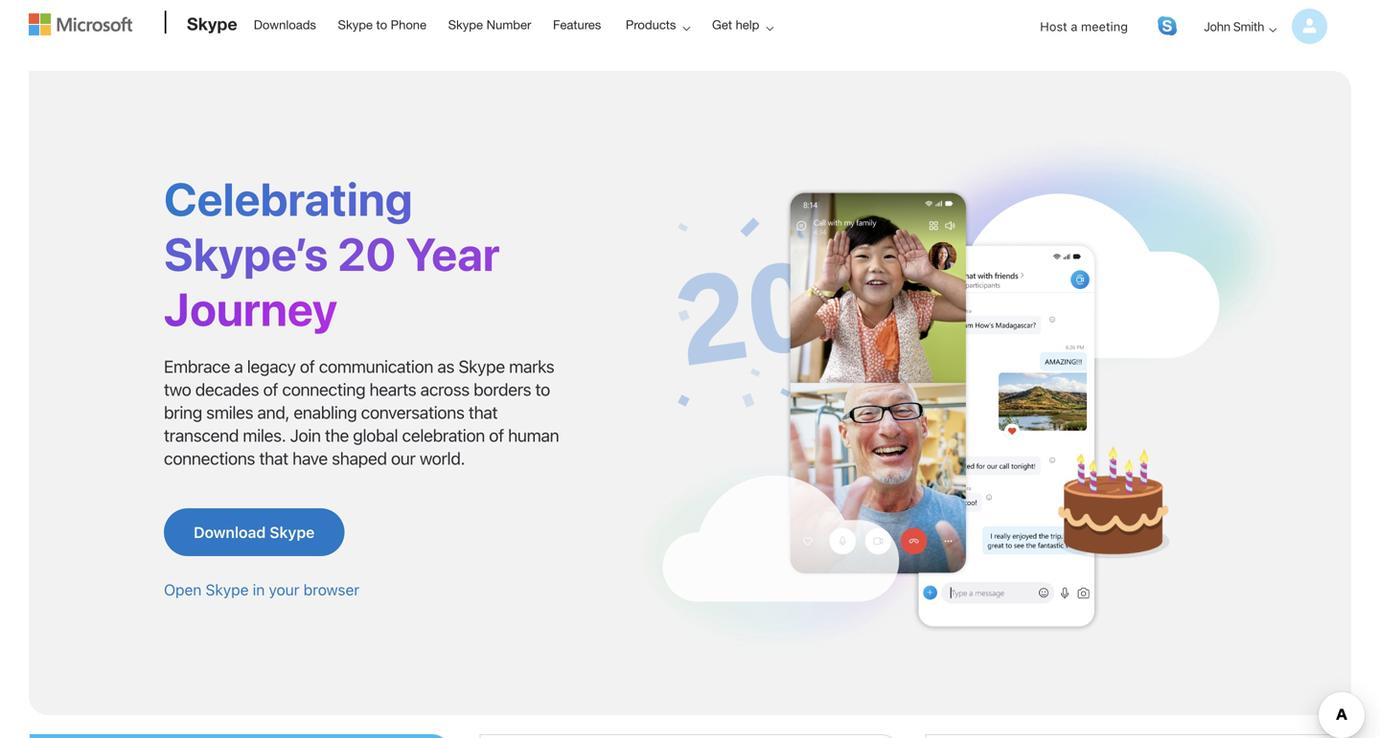 Task type: vqa. For each thing, say whether or not it's contained in the screenshot.
the right that
yes



Task type: locate. For each thing, give the bounding box(es) containing it.
0 vertical spatial that
[[468, 403, 498, 423]]

open
[[164, 581, 202, 599]]

a for host
[[1071, 19, 1078, 34]]

john smith
[[1204, 19, 1264, 34]]

1 horizontal spatial of
[[300, 357, 315, 377]]

borders
[[473, 380, 531, 400]]

1 vertical spatial to
[[535, 380, 550, 400]]

to left phone
[[376, 17, 387, 32]]

that down miles.
[[259, 449, 288, 469]]

to down the marks
[[535, 380, 550, 400]]

1 vertical spatial a
[[234, 357, 243, 377]]

1 horizontal spatial that
[[468, 403, 498, 423]]

shaped
[[332, 449, 387, 469]]

to
[[376, 17, 387, 32], [535, 380, 550, 400]]

of up the connecting
[[300, 357, 315, 377]]

menu bar containing host a meeting
[[29, 2, 1351, 101]]

great video calling with skype image
[[624, 128, 1294, 658]]

celebrating skype's 20 year journey
[[164, 171, 500, 336]]

get help
[[712, 17, 759, 32]]

john
[[1204, 19, 1230, 34]]

1 horizontal spatial to
[[535, 380, 550, 400]]

a inside embrace a legacy of communication as skype marks two decades of connecting hearts across borders to bring smiles and, enabling conversations that transcend miles. join the global celebration of human connections that have shaped our world.
[[234, 357, 243, 377]]

0 horizontal spatial to
[[376, 17, 387, 32]]

a right host
[[1071, 19, 1078, 34]]

skype
[[187, 13, 237, 34], [338, 17, 373, 32], [448, 17, 483, 32], [458, 357, 505, 377], [270, 524, 315, 542], [206, 581, 249, 599]]

that down the borders
[[468, 403, 498, 423]]

world.
[[420, 449, 465, 469]]

connections
[[164, 449, 255, 469]]

2 horizontal spatial of
[[489, 426, 504, 446]]

1 vertical spatial that
[[259, 449, 288, 469]]

a
[[1071, 19, 1078, 34], [234, 357, 243, 377]]

downloads
[[254, 17, 316, 32]]

0 horizontal spatial of
[[263, 380, 278, 400]]

skype number link
[[440, 1, 540, 47]]

open skype in your browser
[[164, 581, 359, 599]]

of
[[300, 357, 315, 377], [263, 380, 278, 400], [489, 426, 504, 446]]

bring
[[164, 403, 202, 423]]

2 vertical spatial of
[[489, 426, 504, 446]]

a up decades
[[234, 357, 243, 377]]

menu bar
[[29, 2, 1351, 101]]

decades
[[195, 380, 259, 400]]

a inside host a meeting link
[[1071, 19, 1078, 34]]

skype to phone
[[338, 17, 426, 32]]

year
[[405, 227, 500, 281]]

download
[[194, 524, 266, 542]]

of down legacy
[[263, 380, 278, 400]]

0 vertical spatial a
[[1071, 19, 1078, 34]]

skype to phone link
[[329, 1, 435, 47]]

skype number
[[448, 17, 531, 32]]

microsoft image
[[29, 13, 132, 35]]

1 horizontal spatial a
[[1071, 19, 1078, 34]]

of left "human"
[[489, 426, 504, 446]]

download skype link
[[164, 509, 344, 557]]

smith
[[1233, 19, 1264, 34]]

skype up the borders
[[458, 357, 505, 377]]

get help button
[[700, 1, 789, 49]]

skype link
[[177, 1, 243, 53]]

 link
[[1158, 16, 1177, 35]]

skype inside embrace a legacy of communication as skype marks two decades of connecting hearts across borders to bring smiles and, enabling conversations that transcend miles. join the global celebration of human connections that have shaped our world.
[[458, 357, 505, 377]]

0 horizontal spatial a
[[234, 357, 243, 377]]

that
[[468, 403, 498, 423], [259, 449, 288, 469]]

products button
[[613, 1, 706, 49]]

features
[[553, 17, 601, 32]]



Task type: describe. For each thing, give the bounding box(es) containing it.
have
[[292, 449, 328, 469]]

your
[[269, 581, 299, 599]]

miles.
[[243, 426, 286, 446]]

skype's
[[164, 227, 328, 281]]

host
[[1040, 19, 1067, 34]]

conversations
[[361, 403, 464, 423]]

embrace a legacy of communication as skype marks two decades of connecting hearts across borders to bring smiles and, enabling conversations that transcend miles. join the global celebration of human connections that have shaped our world.
[[164, 357, 559, 469]]

hearts
[[369, 380, 416, 400]]

1 vertical spatial of
[[263, 380, 278, 400]]

skype left "downloads" link in the left top of the page
[[187, 13, 237, 34]]

and,
[[257, 403, 290, 423]]

20
[[338, 227, 396, 281]]

host a meeting
[[1040, 19, 1128, 34]]

connecting
[[282, 380, 365, 400]]

journey
[[164, 282, 337, 336]]

features link
[[544, 1, 610, 47]]

get
[[712, 17, 732, 32]]

embrace
[[164, 357, 230, 377]]

communication
[[319, 357, 433, 377]]

0 vertical spatial of
[[300, 357, 315, 377]]

meeting
[[1081, 19, 1128, 34]]

number
[[486, 17, 531, 32]]

john smith link
[[1188, 2, 1327, 51]]

enabling
[[294, 403, 357, 423]]

join
[[290, 426, 321, 446]]

our
[[391, 449, 415, 469]]

across
[[420, 380, 469, 400]]

to inside embrace a legacy of communication as skype marks two decades of connecting hearts across borders to bring smiles and, enabling conversations that transcend miles. join the global celebration of human connections that have shaped our world.
[[535, 380, 550, 400]]

smiles
[[206, 403, 253, 423]]

0 vertical spatial to
[[376, 17, 387, 32]]

phone
[[391, 17, 426, 32]]

download skype
[[194, 524, 315, 542]]

celebrating
[[164, 171, 413, 225]]

0 horizontal spatial that
[[259, 449, 288, 469]]

celebration
[[402, 426, 485, 446]]

open skype in your browser link
[[164, 581, 359, 599]]

skype left in
[[206, 581, 249, 599]]

in
[[253, 581, 265, 599]]

two
[[164, 380, 191, 400]]

help
[[736, 17, 759, 32]]

host a meeting link
[[1025, 2, 1143, 51]]

browser
[[303, 581, 359, 599]]

transcend
[[164, 426, 239, 446]]

human
[[508, 426, 559, 446]]

marks
[[509, 357, 554, 377]]

global
[[353, 426, 398, 446]]

products
[[626, 17, 676, 32]]

skype up your
[[270, 524, 315, 542]]

as
[[437, 357, 454, 377]]

arrow down image
[[1261, 18, 1284, 41]]

legacy
[[247, 357, 296, 377]]

the
[[325, 426, 349, 446]]

skype left phone
[[338, 17, 373, 32]]

avatar image
[[1292, 9, 1327, 44]]

a for embrace
[[234, 357, 243, 377]]

downloads link
[[245, 1, 325, 47]]

skype left "number"
[[448, 17, 483, 32]]



